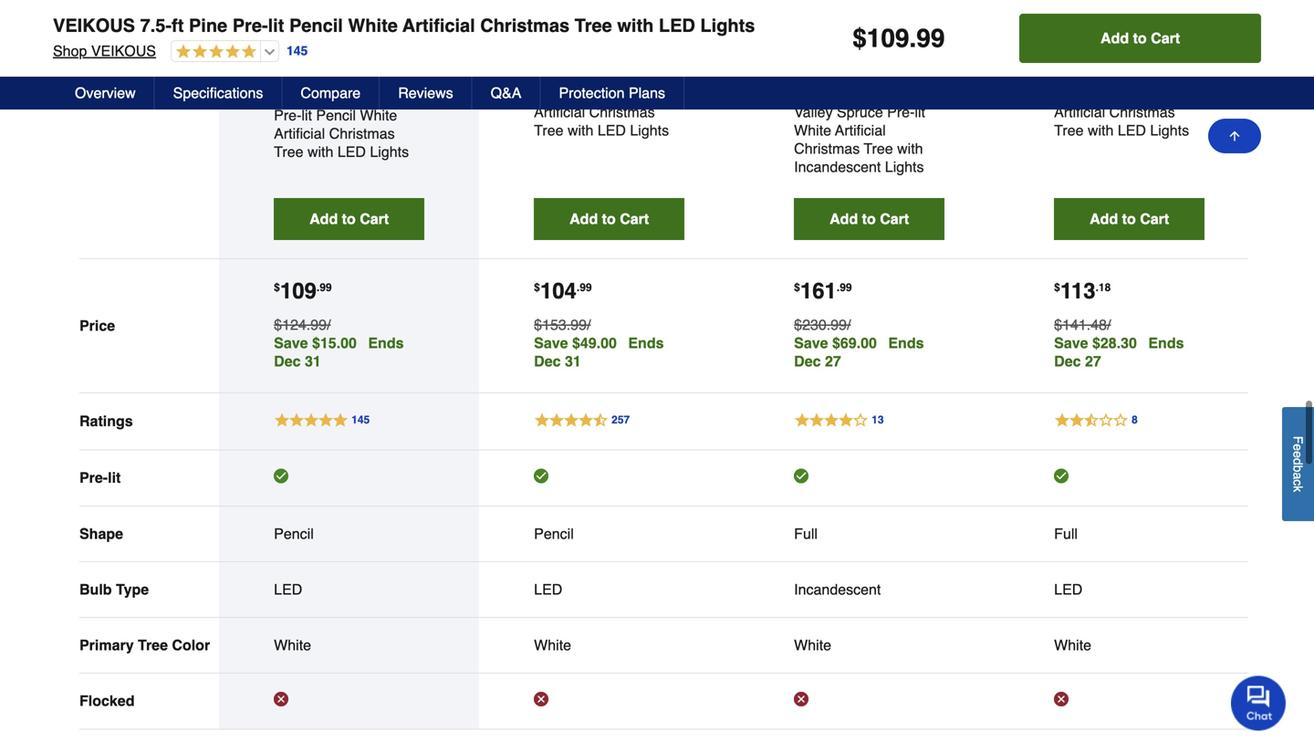 Task type: describe. For each thing, give the bounding box(es) containing it.
chat invite button image
[[1231, 675, 1287, 731]]

$124.99 /
[[274, 316, 331, 333]]

c
[[1291, 479, 1306, 486]]

$ up national tree company
[[853, 24, 867, 53]]

more
[[279, 59, 306, 70]]

christmas inside 7-ft north valley spruce pre-lit white artificial christmas tree with incandescent lights
[[794, 140, 860, 157]]

0 horizontal spatial 7.5-ft pine pre-lit pencil white artificial christmas tree with led lights
[[274, 88, 410, 160]]

options
[[309, 59, 350, 70]]

lit inside 6-ft pine pre-lit white artificial christmas tree with led lights
[[1115, 85, 1126, 102]]

2 yes image from the left
[[794, 469, 809, 483]]

pre- inside 6-ft pine pre-lit white artificial christmas tree with led lights
[[1088, 85, 1115, 102]]

save $49.00
[[534, 334, 617, 351]]

$230.99
[[794, 316, 847, 333]]

to for 6-ft pine pre-lit white artificial christmas tree with led lights
[[1123, 210, 1136, 227]]

incandescent inside incandescent "cell"
[[794, 581, 881, 598]]

compare
[[301, 84, 361, 101]]

specifications button
[[155, 77, 282, 110]]

104
[[540, 278, 577, 303]]

3 white cell from the left
[[794, 636, 945, 654]]

0 horizontal spatial 109
[[280, 278, 317, 303]]

to for 7-ft north valley spruce pre-lit white artificial christmas tree with incandescent lights
[[862, 210, 876, 227]]

save for 104
[[534, 334, 568, 351]]

more options available
[[279, 59, 403, 70]]

$ 113 . 18
[[1055, 278, 1111, 303]]

pine up plans
[[641, 67, 671, 84]]

ft up plans
[[629, 67, 637, 84]]

natural
[[1103, 67, 1154, 84]]

with inside 6-ft pine pre-lit white artificial christmas tree with led lights
[[1088, 122, 1114, 139]]

to for 7.5-ft pine pre-lit pencil white artificial christmas tree with led lights
[[342, 210, 356, 227]]

color
[[172, 637, 210, 653]]

2 pencil cell from the left
[[534, 525, 685, 543]]

f
[[1291, 436, 1306, 444]]

add to cart for 7.5-ft pine pre-lit pencil white artificial christmas tree with led lights
[[310, 210, 389, 227]]

with down the compare button
[[308, 143, 334, 160]]

/ for 113
[[1107, 316, 1111, 333]]

ends dec 27 for 161
[[794, 334, 924, 370]]

company
[[794, 85, 861, 102]]

$153.99
[[534, 316, 587, 333]]

primary tree color
[[79, 637, 210, 653]]

north
[[890, 85, 926, 102]]

add for 7-ft north valley spruce pre-lit white artificial christmas tree with incandescent lights
[[830, 210, 858, 227]]

ends dec 27 for 113
[[1055, 334, 1184, 370]]

lit up more
[[268, 15, 284, 36]]

1 no image from the left
[[794, 692, 809, 706]]

$230.99 /
[[794, 316, 851, 333]]

pine up 4.7 stars image
[[189, 15, 227, 36]]

yes image
[[274, 469, 289, 483]]

lights inside 7-ft north valley spruce pre-lit white artificial christmas tree with incandescent lights
[[885, 158, 924, 175]]

compare button
[[282, 77, 380, 110]]

161
[[800, 278, 837, 303]]

tree left color at left bottom
[[138, 637, 168, 653]]

flocked
[[79, 692, 135, 709]]

national
[[794, 67, 852, 84]]

pre- up 4.7 stars image
[[233, 15, 268, 36]]

7-
[[865, 85, 878, 102]]

full for second full cell from right
[[794, 525, 818, 542]]

7-ft north valley spruce pre-lit white artificial christmas tree with incandescent lights
[[794, 85, 926, 175]]

overview
[[75, 84, 136, 101]]

/ for 161
[[847, 316, 851, 333]]

1 horizontal spatial $ 109 . 99
[[853, 24, 945, 53]]

dec for 104
[[534, 353, 561, 370]]

$28.30
[[1093, 334, 1137, 351]]

christmas inside 6-ft pine pre-lit white artificial christmas tree with led lights
[[1110, 103, 1175, 120]]

tree down the q&a button
[[534, 122, 564, 139]]

full for 2nd full cell
[[1055, 525, 1078, 542]]

artificial inside 7-ft north valley spruce pre-lit white artificial christmas tree with incandescent lights
[[835, 122, 886, 139]]

cart for 7.5-ft pine pre-lit pencil white artificial christmas tree with led lights
[[360, 210, 389, 227]]

ft for add to cart button corresponding to 7.5-ft pine pre-lit pencil white artificial christmas tree with led lights
[[369, 88, 377, 105]]

reviews
[[398, 84, 453, 101]]

. for save $28.30
[[1096, 281, 1099, 294]]

more options available cell
[[274, 55, 407, 74]]

name
[[79, 34, 119, 50]]

lit inside 7-ft north valley spruce pre-lit white artificial christmas tree with incandescent lights
[[915, 103, 926, 120]]

dec for 161
[[794, 353, 821, 370]]

bulb type
[[79, 581, 149, 598]]

0 vertical spatial 7.5-
[[140, 15, 172, 36]]

pre- right q&a
[[534, 85, 562, 102]]

6-
[[1158, 67, 1171, 84]]

veikous up overview
[[91, 42, 156, 59]]

overview button
[[57, 77, 155, 110]]

incandescent cell
[[794, 580, 945, 599]]

veikous 7.5-ft pine pre-lit pencil white artificial christmas tree with led lights
[[53, 15, 755, 36]]

led inside 6-ft pine pre-lit white artificial christmas tree with led lights
[[1118, 122, 1147, 139]]

with up plans
[[617, 15, 654, 36]]

pine down available
[[381, 88, 410, 105]]

save $15.00
[[274, 334, 357, 351]]

save $28.30
[[1055, 334, 1137, 351]]

plans
[[629, 84, 665, 101]]

incandescent inside 7-ft north valley spruce pre-lit white artificial christmas tree with incandescent lights
[[794, 158, 881, 175]]

$ 161 . 99
[[794, 278, 852, 303]]

b
[[1291, 465, 1306, 472]]

cart for 6-ft pine pre-lit white artificial christmas tree with led lights
[[1140, 210, 1170, 227]]

1 pencil cell from the left
[[274, 525, 425, 543]]

1 full cell from the left
[[794, 525, 945, 543]]

primary
[[79, 637, 134, 653]]

ends dec 31 for 104
[[534, 334, 664, 370]]

. for save $15.00
[[317, 281, 320, 294]]

1 horizontal spatial 7.5-ft pine pre-lit pencil white artificial christmas tree with led lights
[[534, 67, 671, 139]]

d
[[1291, 458, 1306, 465]]

price
[[79, 317, 115, 334]]

available
[[352, 59, 403, 70]]

lights inside 6-ft pine pre-lit white artificial christmas tree with led lights
[[1151, 122, 1190, 139]]

. for save $69.00
[[837, 281, 840, 294]]

christmas down the compare button
[[329, 125, 395, 142]]

27 for 113
[[1085, 353, 1102, 370]]

national tree company
[[794, 67, 886, 102]]

save for 109
[[274, 334, 308, 351]]

bulb
[[79, 581, 112, 598]]

reviews button
[[380, 77, 473, 110]]

145
[[287, 44, 308, 58]]



Task type: locate. For each thing, give the bounding box(es) containing it.
ft inside 6-ft pine pre-lit white artificial christmas tree with led lights
[[1171, 67, 1179, 84]]

christmas
[[480, 15, 570, 36], [589, 103, 655, 120], [1110, 103, 1175, 120], [329, 125, 395, 142], [794, 140, 860, 157]]

f e e d b a c k
[[1291, 436, 1306, 492]]

2 vertical spatial 7.5-
[[344, 88, 369, 105]]

$
[[853, 24, 867, 53], [274, 281, 280, 294], [534, 281, 540, 294], [794, 281, 800, 294], [1055, 281, 1061, 294]]

white
[[348, 15, 398, 36], [620, 85, 658, 102], [1130, 85, 1167, 102], [360, 107, 397, 123], [794, 122, 832, 139], [274, 637, 311, 653], [534, 637, 572, 653], [794, 637, 832, 653], [1055, 637, 1092, 653]]

27
[[825, 353, 841, 370], [1085, 353, 1102, 370]]

1 horizontal spatial no image
[[1055, 692, 1069, 706]]

99 for save $69.00
[[840, 281, 852, 294]]

q&a button
[[473, 77, 541, 110]]

4.7 stars image
[[172, 44, 256, 61]]

add to cart button
[[1020, 14, 1262, 63], [274, 198, 425, 240], [534, 198, 685, 240], [794, 198, 945, 240], [1055, 198, 1205, 240]]

1 horizontal spatial 31
[[565, 353, 581, 370]]

christmas down valley
[[794, 140, 860, 157]]

27 down save $28.30
[[1085, 353, 1102, 370]]

dec down save $49.00
[[534, 353, 561, 370]]

99 inside the $ 109 . 99
[[320, 281, 332, 294]]

0 horizontal spatial led cell
[[274, 580, 425, 599]]

. up north
[[910, 24, 917, 53]]

$ inside $ 161 . 99
[[794, 281, 800, 294]]

6-ft pine pre-lit white artificial christmas tree with led lights
[[1055, 67, 1190, 139]]

2 e from the top
[[1291, 451, 1306, 458]]

$ 109 . 99 up $124.99 /
[[274, 278, 332, 303]]

white inside 7-ft north valley spruce pre-lit white artificial christmas tree with incandescent lights
[[794, 122, 832, 139]]

1 31 from the left
[[305, 353, 321, 370]]

2 full from the left
[[1055, 525, 1078, 542]]

save down the $230.99
[[794, 334, 828, 351]]

pine down nearly
[[1055, 85, 1084, 102]]

e up b
[[1291, 451, 1306, 458]]

ends for 109
[[368, 334, 404, 351]]

27 down save $69.00
[[825, 353, 841, 370]]

add
[[1101, 30, 1129, 47], [310, 210, 338, 227], [570, 210, 598, 227], [830, 210, 858, 227], [1090, 210, 1118, 227]]

artificial inside 6-ft pine pre-lit white artificial christmas tree with led lights
[[1055, 103, 1106, 120]]

3 dec from the left
[[794, 353, 821, 370]]

1 ends from the left
[[368, 334, 404, 351]]

$141.48
[[1055, 316, 1107, 333]]

white cell
[[274, 636, 425, 654], [534, 636, 685, 654], [794, 636, 945, 654], [1055, 636, 1205, 654]]

109 up 7-
[[867, 24, 910, 53]]

q&a
[[491, 84, 522, 101]]

e
[[1291, 444, 1306, 451], [1291, 451, 1306, 458]]

/ up $69.00
[[847, 316, 851, 333]]

4 ends from the left
[[1149, 334, 1184, 351]]

2 ends dec 27 from the left
[[1055, 334, 1184, 370]]

veikous up 'protection'
[[534, 67, 600, 84]]

. up $124.99 /
[[317, 281, 320, 294]]

99 right 104
[[580, 281, 592, 294]]

pre- down nearly natural
[[1088, 85, 1115, 102]]

99 up north
[[917, 24, 945, 53]]

tree inside 7-ft north valley spruce pre-lit white artificial christmas tree with incandescent lights
[[864, 140, 893, 157]]

pine inside 6-ft pine pre-lit white artificial christmas tree with led lights
[[1055, 85, 1084, 102]]

ends right $69.00
[[889, 334, 924, 351]]

0 horizontal spatial 7.5-
[[140, 15, 172, 36]]

lit down north
[[915, 103, 926, 120]]

$ up $153.99
[[534, 281, 540, 294]]

2 ends dec 31 from the left
[[534, 334, 664, 370]]

0 horizontal spatial 31
[[305, 353, 321, 370]]

nearly
[[1055, 67, 1099, 84]]

1 horizontal spatial no image
[[534, 692, 549, 706]]

pre- up "shape"
[[79, 469, 108, 486]]

1 / from the left
[[327, 316, 331, 333]]

artificial down 'protection'
[[534, 103, 585, 120]]

99 inside $ 104 . 99
[[580, 281, 592, 294]]

ends dec 27 down $230.99 /
[[794, 334, 924, 370]]

2 / from the left
[[587, 316, 591, 333]]

. up $153.99 /
[[577, 281, 580, 294]]

1 horizontal spatial 109
[[867, 24, 910, 53]]

incandescent
[[794, 158, 881, 175], [794, 581, 881, 598]]

$ up $141.48
[[1055, 281, 1061, 294]]

$ for save $69.00
[[794, 281, 800, 294]]

. up $141.48 /
[[1096, 281, 1099, 294]]

f e e d b a c k button
[[1283, 407, 1315, 521]]

7.5-
[[140, 15, 172, 36], [604, 67, 629, 84], [344, 88, 369, 105]]

with down nearly natural
[[1088, 122, 1114, 139]]

shop
[[53, 42, 87, 59]]

tree up 7-
[[856, 67, 886, 84]]

specifications
[[173, 84, 263, 101]]

109
[[867, 24, 910, 53], [280, 278, 317, 303]]

1 horizontal spatial 7.5-
[[344, 88, 369, 105]]

0 horizontal spatial $ 109 . 99
[[274, 278, 332, 303]]

ends right $15.00
[[368, 334, 404, 351]]

artificial down compare
[[274, 125, 325, 142]]

0 horizontal spatial full cell
[[794, 525, 945, 543]]

dec down save $15.00
[[274, 353, 301, 370]]

add to cart for 6-ft pine pre-lit white artificial christmas tree with led lights
[[1090, 210, 1170, 227]]

cell
[[274, 469, 425, 487], [534, 469, 685, 487], [794, 469, 945, 487], [1055, 469, 1205, 487], [274, 692, 425, 710], [534, 692, 685, 710], [794, 692, 945, 710], [1055, 692, 1205, 710]]

1 vertical spatial incandescent
[[794, 581, 881, 598]]

1 vertical spatial 109
[[280, 278, 317, 303]]

ends for 113
[[1149, 334, 1184, 351]]

spruce
[[837, 103, 883, 120]]

christmas up q&a
[[480, 15, 570, 36]]

with inside 7-ft north valley spruce pre-lit white artificial christmas tree with incandescent lights
[[897, 140, 923, 157]]

ft for 7-ft north valley spruce pre-lit white artificial christmas tree with incandescent lights's add to cart button
[[878, 85, 886, 102]]

valley
[[794, 103, 833, 120]]

/ up $15.00
[[327, 316, 331, 333]]

lit down natural
[[1115, 85, 1126, 102]]

k
[[1291, 486, 1306, 492]]

ends dec 31 for 109
[[274, 334, 404, 370]]

$153.99 /
[[534, 316, 591, 333]]

ratings
[[79, 413, 133, 430]]

$ up $124.99
[[274, 281, 280, 294]]

2 incandescent from the top
[[794, 581, 881, 598]]

full
[[794, 525, 818, 542], [1055, 525, 1078, 542]]

$ for save $49.00
[[534, 281, 540, 294]]

ends dec 31 down $124.99 /
[[274, 334, 404, 370]]

0 horizontal spatial ends dec 27
[[794, 334, 924, 370]]

$69.00
[[833, 334, 877, 351]]

ft
[[172, 15, 184, 36], [629, 67, 637, 84], [1171, 67, 1179, 84], [878, 85, 886, 102], [369, 88, 377, 105]]

1 horizontal spatial ends dec 27
[[1055, 334, 1184, 370]]

save down $141.48
[[1055, 334, 1089, 351]]

1 horizontal spatial pencil cell
[[534, 525, 685, 543]]

2 31 from the left
[[565, 353, 581, 370]]

0 horizontal spatial no image
[[794, 692, 809, 706]]

full cell
[[794, 525, 945, 543], [1055, 525, 1205, 543]]

/
[[327, 316, 331, 333], [587, 316, 591, 333], [847, 316, 851, 333], [1107, 316, 1111, 333]]

pencil
[[289, 15, 343, 36], [576, 85, 616, 102], [316, 107, 356, 123], [274, 525, 314, 542], [534, 525, 574, 542]]

. for save $49.00
[[577, 281, 580, 294]]

ft right natural
[[1171, 67, 1179, 84]]

add to cart
[[1101, 30, 1180, 47], [310, 210, 389, 227], [570, 210, 649, 227], [830, 210, 909, 227], [1090, 210, 1170, 227]]

1 no image from the left
[[274, 692, 289, 706]]

99 up $124.99 /
[[320, 281, 332, 294]]

1 27 from the left
[[825, 353, 841, 370]]

add to cart button for 6-ft pine pre-lit white artificial christmas tree with led lights
[[1055, 198, 1205, 240]]

1 led cell from the left
[[274, 580, 425, 599]]

1 full from the left
[[794, 525, 818, 542]]

1 horizontal spatial full cell
[[1055, 525, 1205, 543]]

2 no image from the left
[[1055, 692, 1069, 706]]

0 horizontal spatial pencil cell
[[274, 525, 425, 543]]

2 dec from the left
[[534, 353, 561, 370]]

cart for 7-ft north valley spruce pre-lit white artificial christmas tree with incandescent lights
[[880, 210, 909, 227]]

31 down save $49.00
[[565, 353, 581, 370]]

ft up 4.7 stars image
[[172, 15, 184, 36]]

31 for 109
[[305, 353, 321, 370]]

0 horizontal spatial yes image
[[534, 469, 549, 483]]

ends dec 31
[[274, 334, 404, 370], [534, 334, 664, 370]]

4 dec from the left
[[1055, 353, 1081, 370]]

lit
[[268, 15, 284, 36], [562, 85, 572, 102], [1115, 85, 1126, 102], [915, 103, 926, 120], [302, 107, 312, 123], [108, 469, 121, 486]]

99 for save $15.00
[[320, 281, 332, 294]]

ends dec 31 down $153.99 /
[[534, 334, 664, 370]]

dec down save $28.30
[[1055, 353, 1081, 370]]

dec down save $69.00
[[794, 353, 821, 370]]

ends
[[368, 334, 404, 351], [628, 334, 664, 351], [889, 334, 924, 351], [1149, 334, 1184, 351]]

ends for 161
[[889, 334, 924, 351]]

1 e from the top
[[1291, 444, 1306, 451]]

99
[[917, 24, 945, 53], [320, 281, 332, 294], [580, 281, 592, 294], [840, 281, 852, 294]]

$ up the $230.99
[[794, 281, 800, 294]]

$ 109 . 99
[[853, 24, 945, 53], [274, 278, 332, 303]]

99 for save $49.00
[[580, 281, 592, 294]]

$ inside the $ 109 . 99
[[274, 281, 280, 294]]

dec for 109
[[274, 353, 301, 370]]

2 no image from the left
[[534, 692, 549, 706]]

$ inside $ 104 . 99
[[534, 281, 540, 294]]

add to cart for 7-ft north valley spruce pre-lit white artificial christmas tree with incandescent lights
[[830, 210, 909, 227]]

1 save from the left
[[274, 334, 308, 351]]

0 horizontal spatial 27
[[825, 353, 841, 370]]

ends right $28.30 on the top
[[1149, 334, 1184, 351]]

veikous down more
[[274, 88, 340, 105]]

1 ends dec 27 from the left
[[794, 334, 924, 370]]

/ for 104
[[587, 316, 591, 333]]

tree down 'spruce'
[[864, 140, 893, 157]]

save for 161
[[794, 334, 828, 351]]

add for 7.5-ft pine pre-lit pencil white artificial christmas tree with led lights
[[310, 210, 338, 227]]

31
[[305, 353, 321, 370], [565, 353, 581, 370]]

save down $153.99
[[534, 334, 568, 351]]

dec for 113
[[1055, 353, 1081, 370]]

$ 104 . 99
[[534, 278, 592, 303]]

a
[[1291, 472, 1306, 479]]

tree down compare
[[274, 143, 304, 160]]

0 vertical spatial $ 109 . 99
[[853, 24, 945, 53]]

4 / from the left
[[1107, 316, 1111, 333]]

protection plans
[[559, 84, 665, 101]]

. inside $ 161 . 99
[[837, 281, 840, 294]]

led
[[659, 15, 696, 36], [598, 122, 626, 139], [1118, 122, 1147, 139], [338, 143, 366, 160], [274, 581, 302, 598], [534, 581, 563, 598], [1055, 581, 1083, 598]]

. inside $ 113 . 18
[[1096, 281, 1099, 294]]

4 white cell from the left
[[1055, 636, 1205, 654]]

7.5-ft pine pre-lit pencil white artificial christmas tree with led lights
[[534, 67, 671, 139], [274, 88, 410, 160]]

no image
[[794, 692, 809, 706], [1055, 692, 1069, 706]]

ends for 104
[[628, 334, 664, 351]]

save
[[274, 334, 308, 351], [534, 334, 568, 351], [794, 334, 828, 351], [1055, 334, 1089, 351]]

add to cart button for 7-ft north valley spruce pre-lit white artificial christmas tree with incandescent lights
[[794, 198, 945, 240]]

dec
[[274, 353, 301, 370], [534, 353, 561, 370], [794, 353, 821, 370], [1055, 353, 1081, 370]]

lit down ratings
[[108, 469, 121, 486]]

. up $230.99 /
[[837, 281, 840, 294]]

1 horizontal spatial ends dec 31
[[534, 334, 664, 370]]

with down north
[[897, 140, 923, 157]]

to
[[1133, 30, 1147, 47], [342, 210, 356, 227], [602, 210, 616, 227], [862, 210, 876, 227], [1123, 210, 1136, 227]]

tree
[[575, 15, 612, 36], [856, 67, 886, 84], [534, 122, 564, 139], [1055, 122, 1084, 139], [864, 140, 893, 157], [274, 143, 304, 160], [138, 637, 168, 653]]

2 save from the left
[[534, 334, 568, 351]]

$ 109 . 99 up north
[[853, 24, 945, 53]]

7.5- up protection plans
[[604, 67, 629, 84]]

ft for 6-ft pine pre-lit white artificial christmas tree with led lights's add to cart button
[[1171, 67, 1179, 84]]

27 for 161
[[825, 353, 841, 370]]

31 down save $15.00
[[305, 353, 321, 370]]

save for 113
[[1055, 334, 1089, 351]]

7.5- up shop veikous
[[140, 15, 172, 36]]

ends right $49.00
[[628, 334, 664, 351]]

ends dec 27
[[794, 334, 924, 370], [1055, 334, 1184, 370]]

109 up $124.99
[[280, 278, 317, 303]]

pencil cell
[[274, 525, 425, 543], [534, 525, 685, 543]]

tree inside national tree company
[[856, 67, 886, 84]]

save down $124.99
[[274, 334, 308, 351]]

e up d
[[1291, 444, 1306, 451]]

lit right the q&a button
[[562, 85, 572, 102]]

0 horizontal spatial no image
[[274, 692, 289, 706]]

3 / from the left
[[847, 316, 851, 333]]

pre- down compare
[[274, 107, 302, 123]]

2 horizontal spatial yes image
[[1055, 469, 1069, 483]]

$124.99
[[274, 316, 327, 333]]

cart
[[1151, 30, 1180, 47], [360, 210, 389, 227], [620, 210, 649, 227], [880, 210, 909, 227], [1140, 210, 1170, 227]]

1 ends dec 31 from the left
[[274, 334, 404, 370]]

7.5- down more options available cell
[[344, 88, 369, 105]]

0 horizontal spatial ends dec 31
[[274, 334, 404, 370]]

$49.00
[[572, 334, 617, 351]]

. inside $ 104 . 99
[[577, 281, 580, 294]]

ft left north
[[878, 85, 886, 102]]

4 save from the left
[[1055, 334, 1089, 351]]

3 save from the left
[[794, 334, 828, 351]]

christmas down protection plans
[[589, 103, 655, 120]]

31 for 104
[[565, 353, 581, 370]]

3 ends from the left
[[889, 334, 924, 351]]

pre-
[[233, 15, 268, 36], [534, 85, 562, 102], [1088, 85, 1115, 102], [887, 103, 915, 120], [274, 107, 302, 123], [79, 469, 108, 486]]

led cell
[[274, 580, 425, 599], [534, 580, 685, 599], [1055, 580, 1205, 599]]

/ up $49.00
[[587, 316, 591, 333]]

yes image
[[534, 469, 549, 483], [794, 469, 809, 483], [1055, 469, 1069, 483]]

1 dec from the left
[[274, 353, 301, 370]]

1 horizontal spatial yes image
[[794, 469, 809, 483]]

veikous
[[53, 15, 135, 36], [91, 42, 156, 59], [534, 67, 600, 84], [274, 88, 340, 105]]

113
[[1061, 278, 1096, 303]]

artificial down nearly
[[1055, 103, 1106, 120]]

1 white cell from the left
[[274, 636, 425, 654]]

tree up 'protection'
[[575, 15, 612, 36]]

99 right 161
[[840, 281, 852, 294]]

$ for save $15.00
[[274, 281, 280, 294]]

ends dec 27 down $141.48 /
[[1055, 334, 1184, 370]]

tree inside 6-ft pine pre-lit white artificial christmas tree with led lights
[[1055, 122, 1084, 139]]

1 yes image from the left
[[534, 469, 549, 483]]

tree down nearly
[[1055, 122, 1084, 139]]

2 horizontal spatial 7.5-
[[604, 67, 629, 84]]

with
[[617, 15, 654, 36], [568, 122, 594, 139], [1088, 122, 1114, 139], [897, 140, 923, 157], [308, 143, 334, 160]]

with down 'protection'
[[568, 122, 594, 139]]

no image
[[274, 692, 289, 706], [534, 692, 549, 706]]

2 27 from the left
[[1085, 353, 1102, 370]]

pre- inside 7-ft north valley spruce pre-lit white artificial christmas tree with incandescent lights
[[887, 103, 915, 120]]

1 vertical spatial $ 109 . 99
[[274, 278, 332, 303]]

lights
[[701, 15, 755, 36], [630, 122, 669, 139], [1151, 122, 1190, 139], [370, 143, 409, 160], [885, 158, 924, 175]]

1 vertical spatial 7.5-
[[604, 67, 629, 84]]

pre- down north
[[887, 103, 915, 120]]

18
[[1099, 281, 1111, 294]]

$15.00
[[312, 334, 357, 351]]

type
[[116, 581, 149, 598]]

2 horizontal spatial led cell
[[1055, 580, 1205, 599]]

artificial up reviews
[[403, 15, 475, 36]]

white inside 6-ft pine pre-lit white artificial christmas tree with led lights
[[1130, 85, 1167, 102]]

veikous up shop veikous
[[53, 15, 135, 36]]

add to cart button for 7.5-ft pine pre-lit pencil white artificial christmas tree with led lights
[[274, 198, 425, 240]]

3 led cell from the left
[[1055, 580, 1205, 599]]

$141.48 /
[[1055, 316, 1111, 333]]

artificial down 'spruce'
[[835, 122, 886, 139]]

shape
[[79, 525, 123, 542]]

$ inside $ 113 . 18
[[1055, 281, 1061, 294]]

1 horizontal spatial 27
[[1085, 353, 1102, 370]]

artificial
[[403, 15, 475, 36], [534, 103, 585, 120], [1055, 103, 1106, 120], [835, 122, 886, 139], [274, 125, 325, 142]]

0 vertical spatial incandescent
[[794, 158, 881, 175]]

arrow up image
[[1228, 129, 1242, 143]]

ft down available
[[369, 88, 377, 105]]

add for 6-ft pine pre-lit white artificial christmas tree with led lights
[[1090, 210, 1118, 227]]

2 led cell from the left
[[534, 580, 685, 599]]

2 white cell from the left
[[534, 636, 685, 654]]

/ up $28.30 on the top
[[1107, 316, 1111, 333]]

ft inside 7-ft north valley spruce pre-lit white artificial christmas tree with incandescent lights
[[878, 85, 886, 102]]

2 ends from the left
[[628, 334, 664, 351]]

nearly natural
[[1055, 67, 1154, 84]]

/ for 109
[[327, 316, 331, 333]]

christmas down natural
[[1110, 103, 1175, 120]]

.
[[910, 24, 917, 53], [317, 281, 320, 294], [577, 281, 580, 294], [837, 281, 840, 294], [1096, 281, 1099, 294]]

protection plans button
[[541, 77, 685, 110]]

2 full cell from the left
[[1055, 525, 1205, 543]]

0 horizontal spatial full
[[794, 525, 818, 542]]

3 yes image from the left
[[1055, 469, 1069, 483]]

pre-lit
[[79, 469, 121, 486]]

1 horizontal spatial led cell
[[534, 580, 685, 599]]

1 horizontal spatial full
[[1055, 525, 1078, 542]]

$ for save $28.30
[[1055, 281, 1061, 294]]

99 inside $ 161 . 99
[[840, 281, 852, 294]]

save $69.00
[[794, 334, 877, 351]]

0 vertical spatial 109
[[867, 24, 910, 53]]

protection
[[559, 84, 625, 101]]

shop veikous
[[53, 42, 156, 59]]

. inside the $ 109 . 99
[[317, 281, 320, 294]]

pine
[[189, 15, 227, 36], [641, 67, 671, 84], [1055, 85, 1084, 102], [381, 88, 410, 105]]

1 incandescent from the top
[[794, 158, 881, 175]]

lit down compare
[[302, 107, 312, 123]]



Task type: vqa. For each thing, say whether or not it's contained in the screenshot.
104 save
yes



